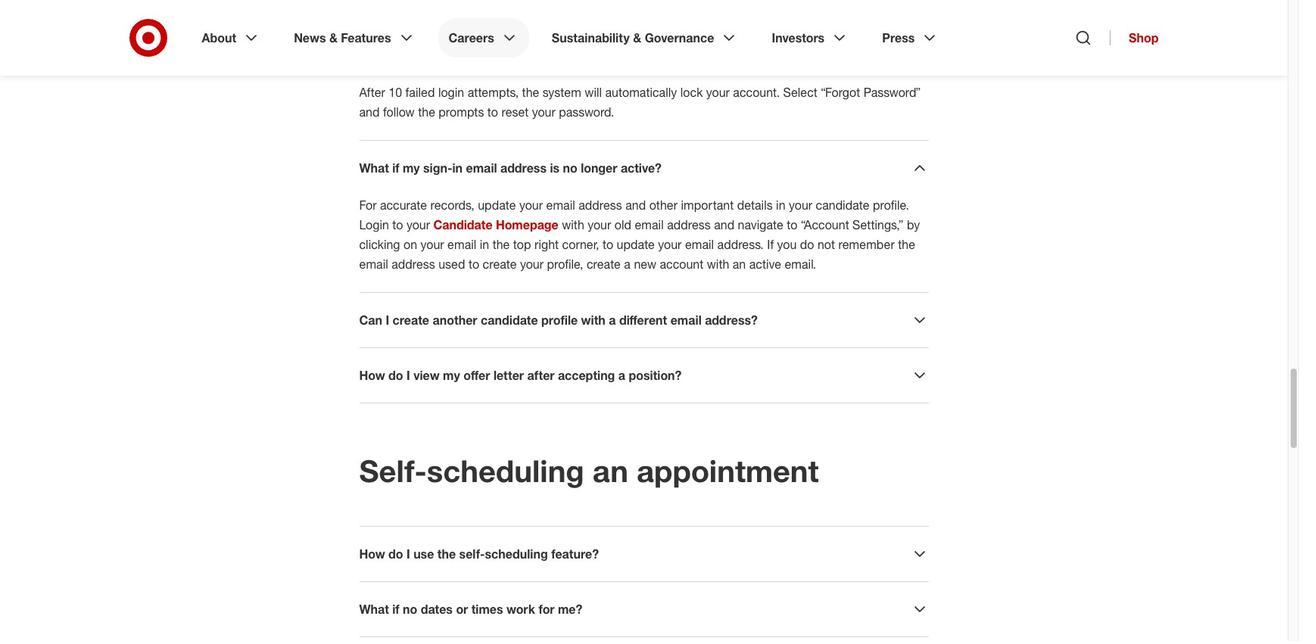 Task type: vqa. For each thing, say whether or not it's contained in the screenshot.
governance
yes



Task type: locate. For each thing, give the bounding box(es) containing it.
2 vertical spatial with
[[581, 313, 606, 328]]

update up candidate homepage 'link'
[[478, 198, 516, 213]]

0 horizontal spatial update
[[478, 198, 516, 213]]

do left view
[[388, 368, 403, 383]]

1 how from the top
[[359, 368, 385, 383]]

& inside "sustainability & governance" link
[[633, 30, 641, 45]]

email right different
[[670, 313, 702, 328]]

1 vertical spatial update
[[617, 237, 655, 252]]

0 horizontal spatial no
[[403, 602, 417, 617]]

to inside the for accurate records, update your email address and other important details in your candidate profile. login to your
[[392, 217, 403, 232]]

or
[[456, 602, 468, 617]]

the down by
[[898, 237, 915, 252]]

can
[[521, 48, 542, 63]]

create right can
[[393, 313, 429, 328]]

address down reset
[[500, 160, 547, 176]]

create down top
[[483, 257, 517, 272]]

2 vertical spatial what
[[359, 602, 389, 617]]

records,
[[430, 198, 474, 213]]

candidate up "account
[[816, 198, 869, 213]]

appointment
[[637, 453, 819, 489]]

longer
[[581, 160, 617, 176]]

what left can
[[488, 48, 517, 63]]

a left different
[[609, 313, 616, 328]]

0 horizontal spatial create
[[393, 313, 429, 328]]

address
[[500, 160, 547, 176], [579, 198, 622, 213], [667, 217, 711, 232], [392, 257, 435, 272]]

1 vertical spatial is
[[550, 160, 560, 176]]

the down candidate homepage 'link'
[[493, 237, 510, 252]]

with inside the can i create another candidate profile with a different email address? "dropdown button"
[[581, 313, 606, 328]]

do inside dropdown button
[[388, 368, 403, 383]]

what if no dates or times work for me? button
[[359, 600, 929, 618]]

1 vertical spatial a
[[609, 313, 616, 328]]

can i create another candidate profile with a different email address?
[[359, 313, 758, 328]]

2 horizontal spatial and
[[714, 217, 734, 232]]

a left position?
[[618, 368, 625, 383]]

a
[[624, 257, 631, 272], [609, 313, 616, 328], [618, 368, 625, 383]]

1 horizontal spatial an
[[733, 257, 746, 272]]

1 horizontal spatial &
[[633, 30, 641, 45]]

self-
[[459, 547, 485, 562]]

a inside with your old email address and navigate to "account settings," by clicking on your email in the top right corner, to update your email address. if you do not remember the email address used to create your profile, create a new account with an active email.
[[624, 257, 631, 272]]

1 vertical spatial in
[[776, 198, 785, 213]]

remember
[[838, 237, 895, 252]]

profile.
[[873, 198, 909, 213]]

create down "corner,"
[[587, 257, 621, 272]]

0 vertical spatial and
[[359, 104, 380, 120]]

2 horizontal spatial in
[[776, 198, 785, 213]]

candidate homepage
[[433, 217, 558, 232]]

unlock
[[585, 48, 624, 63]]

1 horizontal spatial account
[[660, 257, 704, 272]]

and
[[359, 104, 380, 120], [625, 198, 646, 213], [714, 217, 734, 232]]

with up "corner,"
[[562, 217, 584, 232]]

how for how do i view my offer letter after accepting a position?
[[359, 368, 385, 383]]

my right view
[[443, 368, 460, 383]]

email
[[466, 160, 497, 176], [546, 198, 575, 213], [635, 217, 664, 232], [447, 237, 476, 252], [685, 237, 714, 252], [359, 257, 388, 272], [670, 313, 702, 328]]

1 horizontal spatial and
[[625, 198, 646, 213]]

0 vertical spatial an
[[733, 257, 746, 272]]

lock
[[680, 85, 703, 100]]

0 vertical spatial how
[[359, 368, 385, 383]]

scheduling
[[427, 453, 584, 489], [485, 547, 548, 562]]

automatically
[[605, 85, 677, 100]]

and up old
[[625, 198, 646, 213]]

letter
[[494, 368, 524, 383]]

my left sign-
[[403, 160, 420, 176]]

sustainability & governance link
[[541, 18, 749, 58]]

create inside "dropdown button"
[[393, 313, 429, 328]]

0 horizontal spatial and
[[359, 104, 380, 120]]

how inside dropdown button
[[359, 547, 385, 562]]

address up old
[[579, 198, 622, 213]]

news & features link
[[283, 18, 426, 58]]

candidate
[[816, 198, 869, 213], [481, 313, 538, 328]]

1 horizontal spatial in
[[480, 237, 489, 252]]

shop link
[[1110, 30, 1159, 45]]

1 vertical spatial scheduling
[[485, 547, 548, 562]]

in right details
[[776, 198, 785, 213]]

your down system
[[532, 104, 556, 120]]

reset
[[501, 104, 529, 120]]

0 vertical spatial if
[[392, 160, 399, 176]]

prompts
[[439, 104, 484, 120]]

0 vertical spatial my
[[403, 160, 420, 176]]

investors link
[[761, 18, 859, 58]]

is left longer
[[550, 160, 560, 176]]

is left locked.
[[430, 48, 440, 63]]

if
[[392, 160, 399, 176], [392, 602, 399, 617]]

candidate inside "dropdown button"
[[481, 313, 538, 328]]

2 vertical spatial in
[[480, 237, 489, 252]]

is inside what if my sign-in email address is no longer active? dropdown button
[[550, 160, 560, 176]]

how do i use the self-scheduling feature?
[[359, 547, 599, 562]]

2 & from the left
[[633, 30, 641, 45]]

failed
[[405, 85, 435, 100]]

0 horizontal spatial candidate
[[481, 313, 538, 328]]

no left dates
[[403, 602, 417, 617]]

account right my
[[380, 48, 427, 63]]

password"
[[864, 85, 921, 100]]

with
[[562, 217, 584, 232], [707, 257, 729, 272], [581, 313, 606, 328]]

i
[[545, 48, 549, 63], [386, 313, 389, 328], [406, 368, 410, 383], [406, 547, 410, 562]]

& up the it?
[[633, 30, 641, 45]]

0 vertical spatial a
[[624, 257, 631, 272]]

me?
[[558, 602, 582, 617]]

your right on in the top of the page
[[421, 237, 444, 252]]

if
[[767, 237, 774, 252]]

1 horizontal spatial create
[[483, 257, 517, 272]]

1 horizontal spatial my
[[443, 368, 460, 383]]

how left use
[[359, 547, 385, 562]]

2 if from the top
[[392, 602, 399, 617]]

position?
[[629, 368, 682, 383]]

1 vertical spatial with
[[707, 257, 729, 272]]

candidate left profile
[[481, 313, 538, 328]]

in down the candidate homepage
[[480, 237, 489, 252]]

0 vertical spatial candidate
[[816, 198, 869, 213]]

if left dates
[[392, 602, 399, 617]]

0 vertical spatial no
[[563, 160, 578, 176]]

my inside dropdown button
[[443, 368, 460, 383]]

1 vertical spatial my
[[443, 368, 460, 383]]

what left dates
[[359, 602, 389, 617]]

to down the accurate at the top of page
[[392, 217, 403, 232]]

0 horizontal spatial in
[[452, 160, 463, 176]]

right
[[534, 237, 559, 252]]

1 vertical spatial candidate
[[481, 313, 538, 328]]

0 vertical spatial update
[[478, 198, 516, 213]]

what up for
[[359, 160, 389, 176]]

another
[[433, 313, 477, 328]]

in inside the for accurate records, update your email address and other important details in your candidate profile. login to your
[[776, 198, 785, 213]]

my inside dropdown button
[[403, 160, 420, 176]]

do left "not" on the right of page
[[800, 237, 814, 252]]

do left use
[[388, 547, 403, 562]]

email right sign-
[[466, 160, 497, 176]]

email down candidate
[[447, 237, 476, 252]]

do inside with your old email address and navigate to "account settings," by clicking on your email in the top right corner, to update your email address. if you do not remember the email address used to create your profile, create a new account with an active email.
[[800, 237, 814, 252]]

homepage
[[496, 217, 558, 232]]

if up the accurate at the top of page
[[392, 160, 399, 176]]

by
[[907, 217, 920, 232]]

"forgot
[[821, 85, 860, 100]]

0 horizontal spatial account
[[380, 48, 427, 63]]

is
[[430, 48, 440, 63], [550, 160, 560, 176]]

1 vertical spatial and
[[625, 198, 646, 213]]

use
[[413, 547, 434, 562]]

to up the you
[[787, 217, 797, 232]]

1 if from the top
[[392, 160, 399, 176]]

1 horizontal spatial candidate
[[816, 198, 869, 213]]

1 vertical spatial account
[[660, 257, 704, 272]]

will
[[585, 85, 602, 100]]

2 vertical spatial and
[[714, 217, 734, 232]]

address.
[[717, 237, 764, 252]]

email up the homepage
[[546, 198, 575, 213]]

1 & from the left
[[329, 30, 338, 45]]

&
[[329, 30, 338, 45], [633, 30, 641, 45]]

it?
[[627, 48, 641, 63]]

the inside dropdown button
[[437, 547, 456, 562]]

to inside dropdown button
[[570, 48, 582, 63]]

what for dates
[[359, 602, 389, 617]]

the right use
[[437, 547, 456, 562]]

email inside "dropdown button"
[[670, 313, 702, 328]]

what if no dates or times work for me?
[[359, 602, 582, 617]]

2 horizontal spatial create
[[587, 257, 621, 272]]

after
[[527, 368, 555, 383]]

0 vertical spatial is
[[430, 48, 440, 63]]

my account is locked. what can i do to unlock it? button
[[359, 46, 929, 64]]

2 how from the top
[[359, 547, 385, 562]]

careers link
[[438, 18, 529, 58]]

address inside the for accurate records, update your email address and other important details in your candidate profile. login to your
[[579, 198, 622, 213]]

and up address.
[[714, 217, 734, 232]]

1 vertical spatial how
[[359, 547, 385, 562]]

0 horizontal spatial &
[[329, 30, 338, 45]]

1 horizontal spatial update
[[617, 237, 655, 252]]

used
[[438, 257, 465, 272]]

your up the homepage
[[519, 198, 543, 213]]

update up new at top
[[617, 237, 655, 252]]

how left view
[[359, 368, 385, 383]]

account right new at top
[[660, 257, 704, 272]]

do
[[552, 48, 567, 63], [800, 237, 814, 252], [388, 368, 403, 383], [388, 547, 403, 562]]

a left new at top
[[624, 257, 631, 272]]

is inside my account is locked. what can i do to unlock it? dropdown button
[[430, 48, 440, 63]]

on
[[403, 237, 417, 252]]

no left longer
[[563, 160, 578, 176]]

how for how do i use the self-scheduling feature?
[[359, 547, 385, 562]]

to down sustainability
[[570, 48, 582, 63]]

update inside the for accurate records, update your email address and other important details in your candidate profile. login to your
[[478, 198, 516, 213]]

0 vertical spatial in
[[452, 160, 463, 176]]

and down after
[[359, 104, 380, 120]]

0 horizontal spatial my
[[403, 160, 420, 176]]

0 vertical spatial account
[[380, 48, 427, 63]]

how do i view my offer letter after accepting a position?
[[359, 368, 682, 383]]

feature?
[[551, 547, 599, 562]]

and inside with your old email address and navigate to "account settings," by clicking on your email in the top right corner, to update your email address. if you do not remember the email address used to create your profile, create a new account with an active email.
[[714, 217, 734, 232]]

in up records,
[[452, 160, 463, 176]]

to down attempts,
[[487, 104, 498, 120]]

account
[[380, 48, 427, 63], [660, 257, 704, 272]]

can
[[359, 313, 382, 328]]

to
[[570, 48, 582, 63], [487, 104, 498, 120], [392, 217, 403, 232], [787, 217, 797, 232], [603, 237, 613, 252], [469, 257, 479, 272]]

and inside the for accurate records, update your email address and other important details in your candidate profile. login to your
[[625, 198, 646, 213]]

with right profile
[[581, 313, 606, 328]]

1 vertical spatial what
[[359, 160, 389, 176]]

1 horizontal spatial no
[[563, 160, 578, 176]]

1 horizontal spatial is
[[550, 160, 560, 176]]

offer
[[463, 368, 490, 383]]

email inside dropdown button
[[466, 160, 497, 176]]

old
[[615, 217, 631, 232]]

& right 'news'
[[329, 30, 338, 45]]

1 vertical spatial if
[[392, 602, 399, 617]]

email down the other
[[635, 217, 664, 232]]

0 horizontal spatial an
[[593, 453, 628, 489]]

2 vertical spatial a
[[618, 368, 625, 383]]

how inside dropdown button
[[359, 368, 385, 383]]

update inside with your old email address and navigate to "account settings," by clicking on your email in the top right corner, to update your email address. if you do not remember the email address used to create your profile, create a new account with an active email.
[[617, 237, 655, 252]]

i inside dropdown button
[[406, 368, 410, 383]]

& inside news & features "link"
[[329, 30, 338, 45]]

corner,
[[562, 237, 599, 252]]

0 horizontal spatial is
[[430, 48, 440, 63]]

press
[[882, 30, 915, 45]]

follow
[[383, 104, 415, 120]]

self-
[[359, 453, 427, 489]]

can i create another candidate profile with a different email address? button
[[359, 311, 929, 329]]

an
[[733, 257, 746, 272], [593, 453, 628, 489]]

with down address.
[[707, 257, 729, 272]]

if for my
[[392, 160, 399, 176]]



Task type: describe. For each thing, give the bounding box(es) containing it.
email down clicking
[[359, 257, 388, 272]]

candidate inside the for accurate records, update your email address and other important details in your candidate profile. login to your
[[816, 198, 869, 213]]

sign-
[[423, 160, 452, 176]]

how do i view my offer letter after accepting a position? button
[[359, 366, 929, 385]]

with your old email address and navigate to "account settings," by clicking on your email in the top right corner, to update your email address. if you do not remember the email address used to create your profile, create a new account with an active email.
[[359, 217, 920, 272]]

profile
[[541, 313, 578, 328]]

not
[[818, 237, 835, 252]]

password.
[[559, 104, 614, 120]]

self-scheduling an appointment
[[359, 453, 819, 489]]

careers
[[449, 30, 494, 45]]

your left old
[[588, 217, 611, 232]]

for
[[539, 602, 555, 617]]

dates
[[421, 602, 453, 617]]

and inside 'after 10 failed login attempts, the system will automatically lock your account. select "forgot password" and follow the prompts to reset your password.'
[[359, 104, 380, 120]]

about link
[[191, 18, 271, 58]]

your right lock
[[706, 85, 730, 100]]

profile,
[[547, 257, 583, 272]]

features
[[341, 30, 391, 45]]

to inside 'after 10 failed login attempts, the system will automatically lock your account. select "forgot password" and follow the prompts to reset your password.'
[[487, 104, 498, 120]]

attempts,
[[468, 85, 519, 100]]

news & features
[[294, 30, 391, 45]]

an inside with your old email address and navigate to "account settings," by clicking on your email in the top right corner, to update your email address. if you do not remember the email address used to create your profile, create a new account with an active email.
[[733, 257, 746, 272]]

clicking
[[359, 237, 400, 252]]

accepting
[[558, 368, 615, 383]]

your down the other
[[658, 237, 682, 252]]

new
[[634, 257, 656, 272]]

login
[[359, 217, 389, 232]]

active?
[[621, 160, 662, 176]]

a inside dropdown button
[[618, 368, 625, 383]]

other
[[649, 198, 678, 213]]

my account is locked. what can i do to unlock it?
[[359, 48, 641, 63]]

"account
[[801, 217, 849, 232]]

settings,"
[[853, 217, 904, 232]]

times
[[471, 602, 503, 617]]

address?
[[705, 313, 758, 328]]

i inside "dropdown button"
[[386, 313, 389, 328]]

accurate
[[380, 198, 427, 213]]

how do i use the self-scheduling feature? button
[[359, 545, 929, 563]]

0 vertical spatial with
[[562, 217, 584, 232]]

my
[[359, 48, 376, 63]]

what for sign-
[[359, 160, 389, 176]]

& for sustainability
[[633, 30, 641, 45]]

1 vertical spatial no
[[403, 602, 417, 617]]

in inside with your old email address and navigate to "account settings," by clicking on your email in the top right corner, to update your email address. if you do not remember the email address used to create your profile, create a new account with an active email.
[[480, 237, 489, 252]]

after 10 failed login attempts, the system will automatically lock your account. select "forgot password" and follow the prompts to reset your password.
[[359, 85, 921, 120]]

do right can
[[552, 48, 567, 63]]

email.
[[785, 257, 816, 272]]

scheduling inside how do i use the self-scheduling feature? dropdown button
[[485, 547, 548, 562]]

candidate
[[433, 217, 493, 232]]

what if my sign-in email address is no longer active? button
[[359, 159, 929, 177]]

top
[[513, 237, 531, 252]]

for
[[359, 198, 377, 213]]

the up reset
[[522, 85, 539, 100]]

investors
[[772, 30, 825, 45]]

address inside what if my sign-in email address is no longer active? dropdown button
[[500, 160, 547, 176]]

press link
[[872, 18, 950, 58]]

candidate homepage link
[[433, 217, 558, 232]]

account inside my account is locked. what can i do to unlock it? dropdown button
[[380, 48, 427, 63]]

address down important
[[667, 217, 711, 232]]

to right used
[[469, 257, 479, 272]]

0 vertical spatial what
[[488, 48, 517, 63]]

news
[[294, 30, 326, 45]]

you
[[777, 237, 797, 252]]

different
[[619, 313, 667, 328]]

details
[[737, 198, 773, 213]]

to right "corner,"
[[603, 237, 613, 252]]

system
[[543, 85, 581, 100]]

in inside dropdown button
[[452, 160, 463, 176]]

navigate
[[738, 217, 783, 232]]

if for no
[[392, 602, 399, 617]]

about
[[202, 30, 236, 45]]

sustainability
[[552, 30, 630, 45]]

email inside the for accurate records, update your email address and other important details in your candidate profile. login to your
[[546, 198, 575, 213]]

address down on in the top of the page
[[392, 257, 435, 272]]

locked.
[[443, 48, 484, 63]]

governance
[[645, 30, 714, 45]]

0 vertical spatial scheduling
[[427, 453, 584, 489]]

your up "account
[[789, 198, 812, 213]]

10
[[389, 85, 402, 100]]

active
[[749, 257, 781, 272]]

login
[[438, 85, 464, 100]]

sustainability & governance
[[552, 30, 714, 45]]

for accurate records, update your email address and other important details in your candidate profile. login to your
[[359, 198, 909, 232]]

account inside with your old email address and navigate to "account settings," by clicking on your email in the top right corner, to update your email address. if you do not remember the email address used to create your profile, create a new account with an active email.
[[660, 257, 704, 272]]

your up on in the top of the page
[[406, 217, 430, 232]]

select
[[783, 85, 817, 100]]

what if my sign-in email address is no longer active?
[[359, 160, 662, 176]]

email down important
[[685, 237, 714, 252]]

& for news
[[329, 30, 338, 45]]

1 vertical spatial an
[[593, 453, 628, 489]]

important
[[681, 198, 734, 213]]

your down top
[[520, 257, 544, 272]]

the down failed on the left of the page
[[418, 104, 435, 120]]

account.
[[733, 85, 780, 100]]

a inside "dropdown button"
[[609, 313, 616, 328]]

after
[[359, 85, 385, 100]]



